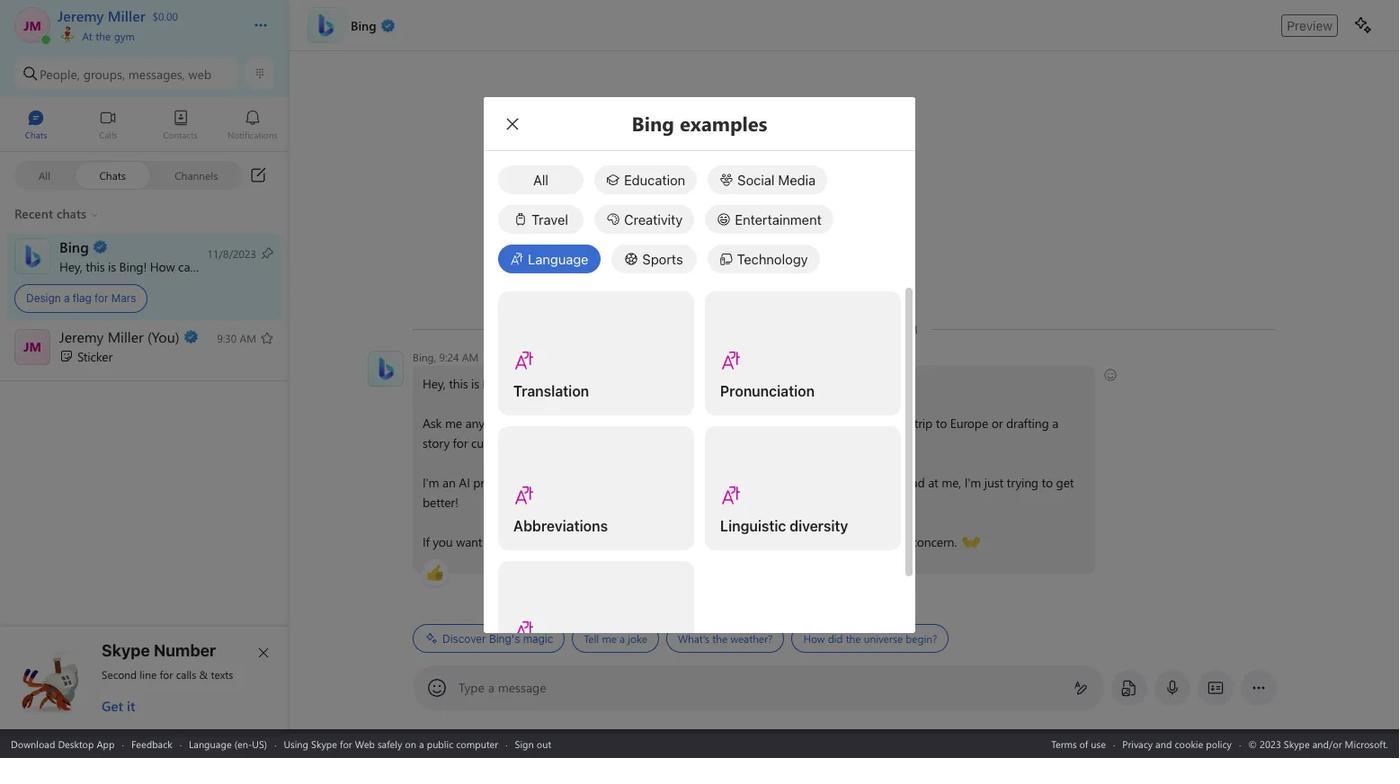 Task type: locate. For each thing, give the bounding box(es) containing it.
0 horizontal spatial can
[[178, 258, 197, 275]]

bing for hey, this is bing ! how can i help you today? (smileeyes)
[[483, 375, 508, 392]]

gym
[[114, 29, 135, 43]]

can inside hey, this is bing ! how can i help you today? (smileeyes)
[[543, 375, 561, 392]]

i'm
[[423, 474, 439, 491], [536, 474, 553, 491], [965, 474, 981, 491]]

a left joke
[[620, 631, 625, 646]]

0 vertical spatial can
[[178, 258, 197, 275]]

sometimes
[[626, 474, 686, 491]]

a inside ask me any type of question, like finding vegan restaurants in cambridge, itinerary for your trip to europe or drafting a story for curious kids. in groups, remember to mention me with @bing. i'm an ai preview, so i'm still learning. sometimes i might say something weird. don't get mad at me, i'm just trying to get better! if you want to start over, type
[[1053, 415, 1059, 432]]

me right the "give"
[[768, 533, 785, 550]]

1 vertical spatial language
[[189, 737, 232, 751]]

mad
[[901, 474, 925, 491]]

1 horizontal spatial skype
[[311, 737, 337, 751]]

hey, inside hey, this is bing ! how can i help you today? (smileeyes)
[[423, 375, 446, 392]]

sign out link
[[515, 737, 552, 751]]

today? inside hey, this is bing ! how can i help you today? (smileeyes)
[[621, 375, 657, 392]]

feedback
[[131, 737, 172, 751]]

0 horizontal spatial hey,
[[59, 258, 82, 275]]

i'm right me,
[[965, 474, 981, 491]]

1 horizontal spatial how
[[514, 375, 539, 392]]

people, groups, messages, web
[[40, 65, 211, 82]]

at
[[82, 29, 93, 43]]

type up curious
[[488, 415, 512, 432]]

how for hey, this is bing ! how can i help you today? (smileeyes)
[[514, 375, 539, 392]]

1 horizontal spatial bing
[[483, 375, 508, 392]]

for right flag
[[95, 291, 108, 305]]

language (en-us)
[[189, 737, 267, 751]]

0 vertical spatial bing
[[119, 258, 143, 275]]

how up question,
[[514, 375, 539, 392]]

drafting
[[1007, 415, 1049, 432]]

0 horizontal spatial bing
[[119, 258, 143, 275]]

today? for hey, this is bing ! how can i help you today?
[[257, 258, 292, 275]]

the
[[96, 29, 111, 43], [713, 631, 728, 646], [846, 631, 861, 646]]

is for hey, this is bing ! how can i help you today?
[[108, 258, 116, 275]]

2 horizontal spatial how
[[804, 631, 825, 646]]

social media
[[738, 171, 816, 188]]

1 vertical spatial is
[[471, 375, 479, 392]]

0 vertical spatial type
[[488, 415, 512, 432]]

a right the drafting at the bottom
[[1053, 415, 1059, 432]]

0 horizontal spatial is
[[108, 258, 116, 275]]

a right report
[[902, 533, 908, 550]]

get
[[102, 697, 123, 715]]

help inside hey, this is bing ! how can i help you today? (smileeyes)
[[571, 375, 595, 392]]

1 vertical spatial can
[[543, 375, 561, 392]]

0 horizontal spatial type
[[488, 415, 512, 432]]

1 vertical spatial how
[[514, 375, 539, 392]]

2 horizontal spatial i
[[690, 474, 693, 491]]

0 vertical spatial just
[[985, 474, 1004, 491]]

i
[[200, 258, 203, 275], [565, 375, 568, 392], [690, 474, 693, 491]]

groups,
[[83, 65, 125, 82], [554, 434, 595, 452]]

bing inside hey, this is bing ! how can i help you today? (smileeyes)
[[483, 375, 508, 392]]

0 vertical spatial groups,
[[83, 65, 125, 82]]

0 horizontal spatial skype
[[102, 641, 150, 660]]

1 horizontal spatial get
[[1057, 474, 1074, 491]]

better!
[[423, 494, 458, 511]]

1 want from the left
[[456, 533, 482, 550]]

flag
[[73, 291, 92, 305]]

1 vertical spatial hey,
[[423, 375, 446, 392]]

1 vertical spatial help
[[571, 375, 595, 392]]

3 i'm from the left
[[965, 474, 981, 491]]

1 horizontal spatial just
[[985, 474, 1004, 491]]

weather?
[[731, 631, 773, 646]]

bing for hey, this is bing ! how can i help you today?
[[119, 258, 143, 275]]

privacy
[[1123, 737, 1153, 751]]

any
[[466, 415, 485, 432]]

is inside hey, this is bing ! how can i help you today? (smileeyes)
[[471, 375, 479, 392]]

Type a message text field
[[460, 679, 1060, 698]]

itinerary
[[821, 415, 865, 432]]

1 vertical spatial skype
[[311, 737, 337, 751]]

0 horizontal spatial the
[[96, 29, 111, 43]]

start
[[500, 533, 524, 550]]

channels
[[175, 168, 218, 182]]

groups, down 'like'
[[554, 434, 595, 452]]

0 horizontal spatial this
[[86, 258, 105, 275]]

in
[[541, 434, 551, 452]]

hey, for hey, this is bing ! how can i help you today? (smileeyes)
[[423, 375, 446, 392]]

trip
[[914, 415, 933, 432]]

1 horizontal spatial today?
[[621, 375, 657, 392]]

groups, inside ask me any type of question, like finding vegan restaurants in cambridge, itinerary for your trip to europe or drafting a story for curious kids. in groups, remember to mention me with @bing. i'm an ai preview, so i'm still learning. sometimes i might say something weird. don't get mad at me, i'm just trying to get better! if you want to start over, type
[[554, 434, 595, 452]]

the right at
[[96, 29, 111, 43]]

0 horizontal spatial i
[[200, 258, 203, 275]]

i for hey, this is bing ! how can i help you today?
[[200, 258, 203, 275]]

how
[[150, 258, 175, 275], [514, 375, 539, 392], [804, 631, 825, 646]]

1 vertical spatial bing
[[483, 375, 508, 392]]

how for hey, this is bing ! how can i help you today?
[[150, 258, 175, 275]]

ask me any type of question, like finding vegan restaurants in cambridge, itinerary for your trip to europe or drafting a story for curious kids. in groups, remember to mention me with @bing. i'm an ai preview, so i'm still learning. sometimes i might say something weird. don't get mad at me, i'm just trying to get better! if you want to start over, type
[[423, 415, 1078, 550]]

1 vertical spatial just
[[843, 533, 862, 550]]

bing up any
[[483, 375, 508, 392]]

language left (en-
[[189, 737, 232, 751]]

skype number element
[[15, 641, 274, 715]]

the inside the how did the universe begin? button
[[846, 631, 861, 646]]

education
[[624, 171, 686, 188]]

a
[[64, 291, 70, 305], [1053, 415, 1059, 432], [902, 533, 908, 550], [620, 631, 625, 646], [488, 679, 495, 696], [419, 737, 424, 751]]

0 horizontal spatial today?
[[257, 258, 292, 275]]

want left the "give"
[[698, 533, 724, 550]]

remember
[[598, 434, 654, 452]]

give
[[742, 533, 764, 550]]

skype number
[[102, 641, 216, 660]]

creativity
[[624, 211, 683, 227]]

0 vertical spatial hey,
[[59, 258, 82, 275]]

0 vertical spatial i
[[200, 258, 203, 275]]

0 horizontal spatial how
[[150, 258, 175, 275]]

1 horizontal spatial is
[[471, 375, 479, 392]]

! for hey, this is bing ! how can i help you today?
[[143, 258, 147, 275]]

might
[[696, 474, 728, 491]]

1 vertical spatial !
[[508, 375, 511, 392]]

the right did on the right
[[846, 631, 861, 646]]

me right 'tell'
[[602, 631, 617, 646]]

message
[[498, 679, 547, 696]]

groups, down at the gym
[[83, 65, 125, 82]]

(en-
[[234, 737, 252, 751]]

1 horizontal spatial groups,
[[554, 434, 595, 452]]

if
[[423, 533, 430, 550]]

can
[[178, 258, 197, 275], [543, 375, 561, 392]]

0 horizontal spatial just
[[843, 533, 862, 550]]

all up travel at the top left of page
[[533, 171, 549, 188]]

universe
[[864, 631, 903, 646]]

abbreviations
[[514, 518, 608, 534]]

second line for calls & texts
[[102, 667, 233, 682]]

1 vertical spatial this
[[449, 375, 468, 392]]

bing up mars
[[119, 258, 143, 275]]

0 vertical spatial is
[[108, 258, 116, 275]]

of
[[515, 415, 526, 432], [1080, 737, 1089, 751]]

today? for hey, this is bing ! how can i help you today? (smileeyes)
[[621, 375, 657, 392]]

0 vertical spatial !
[[143, 258, 147, 275]]

0 vertical spatial today?
[[257, 258, 292, 275]]

2 horizontal spatial the
[[846, 631, 861, 646]]

download desktop app
[[11, 737, 115, 751]]

0 vertical spatial this
[[86, 258, 105, 275]]

for right line
[[160, 667, 173, 682]]

1 vertical spatial groups,
[[554, 434, 595, 452]]

1 horizontal spatial !
[[508, 375, 511, 392]]

for left "your"
[[869, 415, 884, 432]]

language down travel at the top left of page
[[528, 251, 589, 267]]

say
[[731, 474, 749, 491]]

you
[[233, 258, 253, 275], [598, 375, 618, 392], [433, 533, 453, 550], [675, 533, 695, 550]]

ai
[[459, 474, 470, 491]]

so
[[520, 474, 533, 491]]

get left mad
[[880, 474, 898, 491]]

2 vertical spatial how
[[804, 631, 825, 646]]

1 horizontal spatial i'm
[[536, 474, 553, 491]]

app
[[97, 737, 115, 751]]

1 get from the left
[[880, 474, 898, 491]]

want inside ask me any type of question, like finding vegan restaurants in cambridge, itinerary for your trip to europe or drafting a story for curious kids. in groups, remember to mention me with @bing. i'm an ai preview, so i'm still learning. sometimes i might say something weird. don't get mad at me, i'm just trying to get better! if you want to start over, type
[[456, 533, 482, 550]]

hey, up design a flag for mars
[[59, 258, 82, 275]]

help
[[207, 258, 230, 275], [571, 375, 595, 392]]

1 horizontal spatial language
[[528, 251, 589, 267]]

if
[[665, 533, 672, 550]]

this down 9:24 at the left top of the page
[[449, 375, 468, 392]]

of left use
[[1080, 737, 1089, 751]]

how did the universe begin?
[[804, 631, 938, 646]]

1 horizontal spatial i
[[565, 375, 568, 392]]

and
[[1156, 737, 1172, 751]]

skype
[[102, 641, 150, 660], [311, 737, 337, 751]]

cookie
[[1175, 737, 1204, 751]]

0 horizontal spatial get
[[880, 474, 898, 491]]

just
[[985, 474, 1004, 491], [843, 533, 862, 550]]

how up sticker button
[[150, 258, 175, 275]]

1 horizontal spatial this
[[449, 375, 468, 392]]

2 want from the left
[[698, 533, 724, 550]]

i for hey, this is bing ! how can i help you today? (smileeyes)
[[565, 375, 568, 392]]

to right trip
[[936, 415, 947, 432]]

this
[[86, 258, 105, 275], [449, 375, 468, 392]]

1 i'm from the left
[[423, 474, 439, 491]]

is down am
[[471, 375, 479, 392]]

social
[[738, 171, 775, 188]]

1 horizontal spatial hey,
[[423, 375, 446, 392]]

design a flag for mars
[[26, 291, 136, 305]]

i'm left "an"
[[423, 474, 439, 491]]

! inside hey, this is bing ! how can i help you today? (smileeyes)
[[508, 375, 511, 392]]

skype right "using"
[[311, 737, 337, 751]]

2 vertical spatial i
[[690, 474, 693, 491]]

1 horizontal spatial can
[[543, 375, 561, 392]]

get
[[880, 474, 898, 491], [1057, 474, 1074, 491]]

this inside hey, this is bing ! how can i help you today? (smileeyes)
[[449, 375, 468, 392]]

how left did on the right
[[804, 631, 825, 646]]

0 horizontal spatial of
[[515, 415, 526, 432]]

privacy and cookie policy
[[1123, 737, 1232, 751]]

hey, down bing,
[[423, 375, 446, 392]]

the inside at the gym 'button'
[[96, 29, 111, 43]]

! left translation
[[508, 375, 511, 392]]

1 horizontal spatial of
[[1080, 737, 1089, 751]]

question,
[[529, 415, 578, 432]]

bing,
[[413, 350, 436, 364]]

hey, this is bing ! how can i help you today? (smileeyes)
[[423, 374, 721, 392]]

the for at
[[96, 29, 111, 43]]

today?
[[257, 258, 292, 275], [621, 375, 657, 392]]

1 vertical spatial type
[[556, 533, 580, 550]]

0 vertical spatial how
[[150, 258, 175, 275]]

just left report
[[843, 533, 862, 550]]

! up sticker button
[[143, 258, 147, 275]]

skype up second
[[102, 641, 150, 660]]

sticker
[[77, 348, 112, 365]]

at the gym button
[[58, 25, 236, 43]]

tab list
[[0, 102, 289, 151]]

to down vegan
[[657, 434, 668, 452]]

how did the universe begin? button
[[792, 624, 949, 653]]

begin?
[[906, 631, 938, 646]]

0 horizontal spatial groups,
[[83, 65, 125, 82]]

2 horizontal spatial i'm
[[965, 474, 981, 491]]

1 horizontal spatial the
[[713, 631, 728, 646]]

1 horizontal spatial type
[[556, 533, 580, 550]]

i'm right so
[[536, 474, 553, 491]]

you inside ask me any type of question, like finding vegan restaurants in cambridge, itinerary for your trip to europe or drafting a story for curious kids. in groups, remember to mention me with @bing. i'm an ai preview, so i'm still learning. sometimes i might say something weird. don't get mad at me, i'm just trying to get better! if you want to start over, type
[[433, 533, 453, 550]]

is up mars
[[108, 258, 116, 275]]

over,
[[528, 533, 553, 550]]

of up "kids."
[[515, 415, 526, 432]]

just left trying
[[985, 474, 1004, 491]]

1 horizontal spatial help
[[571, 375, 595, 392]]

us)
[[252, 737, 267, 751]]

1 vertical spatial i
[[565, 375, 568, 392]]

is
[[108, 258, 116, 275], [471, 375, 479, 392]]

1 horizontal spatial want
[[698, 533, 724, 550]]

0 vertical spatial language
[[528, 251, 589, 267]]

joke
[[628, 631, 648, 646]]

0 vertical spatial of
[[515, 415, 526, 432]]

is for hey, this is bing ! how can i help you today? (smileeyes)
[[471, 375, 479, 392]]

0 horizontal spatial want
[[456, 533, 482, 550]]

i inside hey, this is bing ! how can i help you today? (smileeyes)
[[565, 375, 568, 392]]

0 horizontal spatial all
[[38, 168, 51, 182]]

0 horizontal spatial i'm
[[423, 474, 439, 491]]

all left chats
[[38, 168, 51, 182]]

to
[[936, 415, 947, 432], [657, 434, 668, 452], [1042, 474, 1053, 491], [486, 533, 497, 550], [728, 533, 739, 550]]

the right what's
[[713, 631, 728, 646]]

0 horizontal spatial language
[[189, 737, 232, 751]]

type right 'over,'
[[556, 533, 580, 550]]

story
[[423, 434, 450, 452]]

1 vertical spatial today?
[[621, 375, 657, 392]]

learning.
[[577, 474, 623, 491]]

0 vertical spatial help
[[207, 258, 230, 275]]

it
[[127, 697, 135, 715]]

type
[[459, 679, 485, 696]]

want left start
[[456, 533, 482, 550]]

this up flag
[[86, 258, 105, 275]]

get right trying
[[1057, 474, 1074, 491]]

at the gym
[[79, 29, 135, 43]]

0 horizontal spatial !
[[143, 258, 147, 275]]

the inside what's the weather? "button"
[[713, 631, 728, 646]]

using skype for web safely on a public computer
[[284, 737, 498, 751]]

how inside hey, this is bing ! how can i help you today? (smileeyes)
[[514, 375, 539, 392]]

0 horizontal spatial help
[[207, 258, 230, 275]]

kids.
[[514, 434, 538, 452]]



Task type: vqa. For each thing, say whether or not it's contained in the screenshot.
the topmost type
yes



Task type: describe. For each thing, give the bounding box(es) containing it.
using skype for web safely on a public computer link
[[284, 737, 498, 751]]

entertainment
[[735, 211, 822, 227]]

groups, inside button
[[83, 65, 125, 82]]

me inside button
[[602, 631, 617, 646]]

just inside ask me any type of question, like finding vegan restaurants in cambridge, itinerary for your trip to europe or drafting a story for curious kids. in groups, remember to mention me with @bing. i'm an ai preview, so i'm still learning. sometimes i might say something weird. don't get mad at me, i'm just trying to get better! if you want to start over, type
[[985, 474, 1004, 491]]

2 i'm from the left
[[536, 474, 553, 491]]

i inside ask me any type of question, like finding vegan restaurants in cambridge, itinerary for your trip to europe or drafting a story for curious kids. in groups, remember to mention me with @bing. i'm an ai preview, so i'm still learning. sometimes i might say something weird. don't get mad at me, i'm just trying to get better! if you want to start over, type
[[690, 474, 693, 491]]

tell me a joke button
[[572, 624, 659, 653]]

feedback,
[[788, 533, 840, 550]]

9:24
[[439, 350, 459, 364]]

public
[[427, 737, 454, 751]]

linguistic
[[721, 518, 786, 534]]

technology
[[737, 251, 808, 267]]

0 vertical spatial skype
[[102, 641, 150, 660]]

people,
[[40, 65, 80, 82]]

still
[[556, 474, 574, 491]]

&
[[199, 667, 208, 682]]

to left the "give"
[[728, 533, 739, 550]]

can for hey, this is bing ! how can i help you today?
[[178, 258, 197, 275]]

this for hey, this is bing ! how can i help you today? (smileeyes)
[[449, 375, 468, 392]]

am
[[462, 350, 479, 364]]

the for what's
[[713, 631, 728, 646]]

privacy and cookie policy link
[[1123, 737, 1232, 751]]

magic
[[523, 632, 554, 645]]

what's the weather? button
[[666, 624, 785, 653]]

vegan
[[644, 415, 676, 432]]

or
[[992, 415, 1003, 432]]

(openhands)
[[962, 533, 1030, 550]]

language (en-us) link
[[189, 737, 267, 751]]

calls
[[176, 667, 196, 682]]

chats
[[99, 168, 126, 182]]

with
[[740, 434, 763, 452]]

out
[[537, 737, 552, 751]]

bing's
[[489, 632, 520, 645]]

hey, for hey, this is bing ! how can i help you today?
[[59, 258, 82, 275]]

what's the weather?
[[678, 631, 773, 646]]

terms of use link
[[1052, 737, 1106, 751]]

finding
[[603, 415, 641, 432]]

for right the story
[[453, 434, 468, 452]]

hey, this is bing ! how can i help you today?
[[59, 258, 296, 275]]

this for hey, this is bing ! how can i help you today?
[[86, 258, 105, 275]]

use
[[1091, 737, 1106, 751]]

of inside ask me any type of question, like finding vegan restaurants in cambridge, itinerary for your trip to europe or drafting a story for curious kids. in groups, remember to mention me with @bing. i'm an ai preview, so i'm still learning. sometimes i might say something weird. don't get mad at me, i'm just trying to get better! if you want to start over, type
[[515, 415, 526, 432]]

mars
[[111, 291, 136, 305]]

me left with
[[720, 434, 737, 452]]

pronunciation
[[721, 383, 815, 399]]

1 vertical spatial of
[[1080, 737, 1089, 751]]

1 horizontal spatial all
[[533, 171, 549, 188]]

(smileeyes)
[[662, 374, 721, 391]]

type a message
[[459, 679, 547, 696]]

don't
[[848, 474, 877, 491]]

newtopic . and if you want to give me feedback, just report a concern.
[[583, 533, 961, 550]]

curious
[[471, 434, 510, 452]]

for inside skype number element
[[160, 667, 173, 682]]

feedback link
[[131, 737, 172, 751]]

sign out
[[515, 737, 552, 751]]

download desktop app link
[[11, 737, 115, 751]]

linguistic diversity
[[721, 518, 849, 534]]

to left start
[[486, 533, 497, 550]]

get it
[[102, 697, 135, 715]]

help for hey, this is bing ! how can i help you today? (smileeyes)
[[571, 375, 595, 392]]

in
[[742, 415, 752, 432]]

2 get from the left
[[1057, 474, 1074, 491]]

me left any
[[445, 415, 462, 432]]

on
[[405, 737, 417, 751]]

a inside button
[[620, 631, 625, 646]]

weird.
[[813, 474, 845, 491]]

tell me a joke
[[584, 631, 648, 646]]

a left flag
[[64, 291, 70, 305]]

number
[[154, 641, 216, 660]]

media
[[778, 171, 816, 188]]

desktop
[[58, 737, 94, 751]]

help for hey, this is bing ! how can i help you today?
[[207, 258, 230, 275]]

diversity
[[790, 518, 849, 534]]

second
[[102, 667, 137, 682]]

an
[[443, 474, 456, 491]]

for left web at the left of page
[[340, 737, 352, 751]]

travel
[[532, 211, 568, 227]]

can for hey, this is bing ! how can i help you today? (smileeyes)
[[543, 375, 561, 392]]

what's
[[678, 631, 710, 646]]

and
[[640, 533, 662, 550]]

language for language
[[528, 251, 589, 267]]

preview,
[[473, 474, 517, 491]]

me,
[[942, 474, 962, 491]]

restaurants
[[680, 415, 739, 432]]

to right trying
[[1042, 474, 1053, 491]]

terms of use
[[1052, 737, 1106, 751]]

your
[[887, 415, 911, 432]]

language for language (en-us)
[[189, 737, 232, 751]]

you inside hey, this is bing ! how can i help you today? (smileeyes)
[[598, 375, 618, 392]]

translation
[[514, 383, 589, 399]]

a right "type"
[[488, 679, 495, 696]]

web
[[188, 65, 211, 82]]

policy
[[1206, 737, 1232, 751]]

! for hey, this is bing ! how can i help you today? (smileeyes)
[[508, 375, 511, 392]]

how inside button
[[804, 631, 825, 646]]

something
[[752, 474, 809, 491]]

cambridge,
[[756, 415, 818, 432]]

sign
[[515, 737, 534, 751]]

terms
[[1052, 737, 1077, 751]]

mention
[[672, 434, 717, 452]]

people, groups, messages, web button
[[14, 58, 238, 90]]

using
[[284, 737, 309, 751]]

a right on
[[419, 737, 424, 751]]

bing, 9:24 am
[[413, 350, 479, 364]]

discover bing's magic
[[443, 632, 554, 645]]

@bing.
[[766, 434, 805, 452]]



